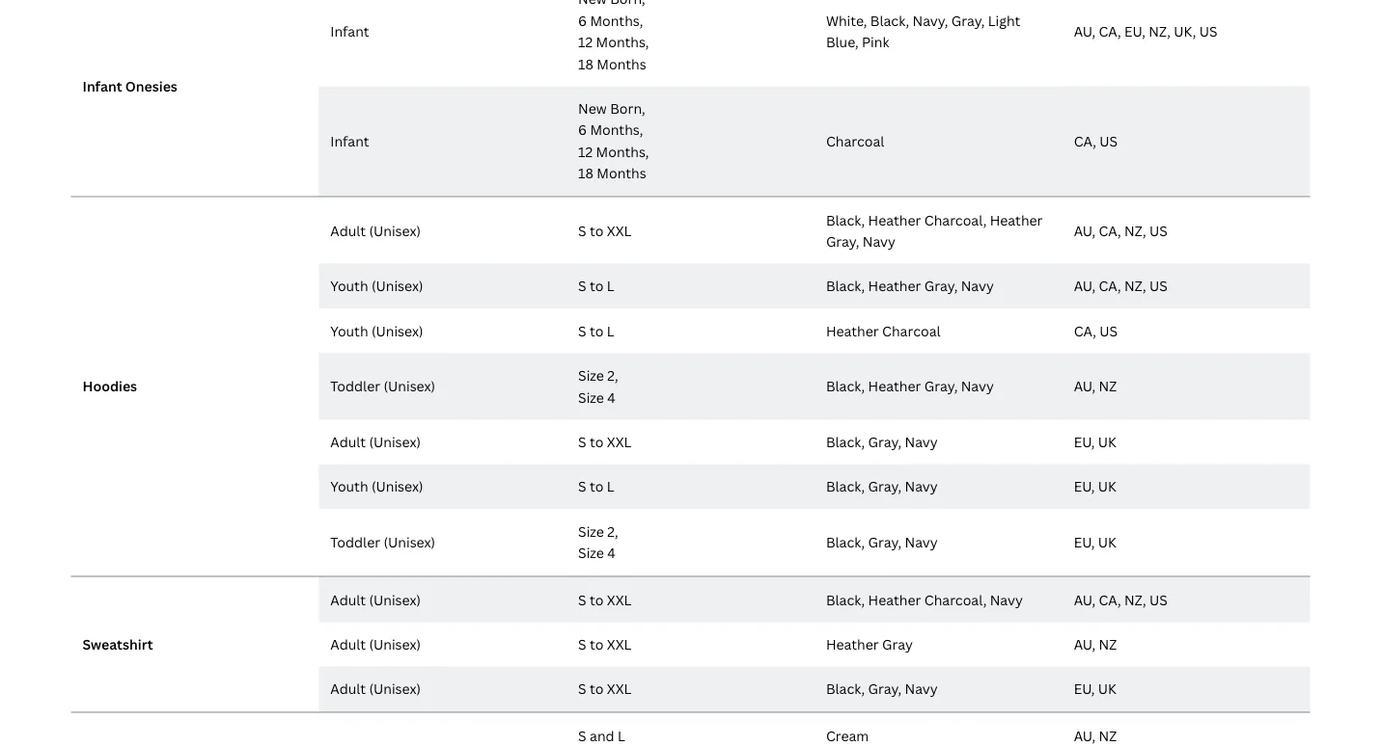 Task type: describe. For each thing, give the bounding box(es) containing it.
3 adult from the top
[[330, 591, 366, 609]]

ca, us for heather charcoal
[[1074, 322, 1118, 340]]

5 adult from the top
[[330, 681, 366, 699]]

2 s from the top
[[578, 277, 586, 296]]

18 inside 6 months, 12 months, 18 months
[[578, 54, 593, 73]]

3 black, gray, navy from the top
[[826, 533, 938, 552]]

toddler (unisex) for black, gray, navy
[[330, 533, 435, 552]]

blue,
[[826, 33, 859, 51]]

8 to from the top
[[590, 681, 604, 699]]

toddler (unisex) for black, heather gray, navy
[[330, 378, 435, 396]]

born,
[[610, 99, 645, 118]]

2 vertical spatial infant
[[330, 132, 369, 150]]

nz for heather gray
[[1099, 636, 1117, 654]]

sweatshirt
[[83, 636, 153, 654]]

toddler for black, heather gray, navy
[[330, 378, 380, 396]]

and
[[590, 727, 614, 746]]

2 adult (unisex) from the top
[[330, 433, 421, 451]]

gray, inside black, heather charcoal, heather gray, navy
[[826, 232, 859, 251]]

s to l for heather charcoal
[[578, 322, 614, 340]]

au, ca, nz, us for navy
[[1074, 591, 1168, 609]]

charcoal, for navy
[[924, 591, 987, 609]]

12 inside 6 months, 12 months, 18 months
[[578, 33, 593, 51]]

new born, 6 months, 12 months, 18 months
[[578, 99, 649, 182]]

5 to from the top
[[590, 478, 604, 496]]

6 inside 6 months, 12 months, 18 months
[[578, 11, 587, 30]]

months inside new born, 6 months, 12 months, 18 months
[[597, 164, 646, 182]]

navy inside black, heather charcoal, heather gray, navy
[[863, 232, 896, 251]]

black, inside white, black, navy, gray, light blue, pink
[[870, 11, 909, 30]]

2 s to xxl from the top
[[578, 433, 631, 451]]

gray
[[882, 636, 913, 654]]

1 adult from the top
[[330, 222, 366, 240]]

l for black, heather gray, navy
[[607, 277, 614, 296]]

uk,
[[1174, 22, 1196, 40]]

black, heather gray, navy for au, ca, nz, us
[[826, 277, 994, 296]]

1 eu, uk from the top
[[1074, 433, 1117, 451]]

3 to from the top
[[590, 322, 604, 340]]

4 size from the top
[[578, 544, 604, 563]]

2, for black, heather gray, navy
[[607, 367, 618, 385]]

1 xxl from the top
[[607, 222, 631, 240]]

2 youth from the top
[[330, 322, 368, 340]]

heather charcoal
[[826, 322, 940, 340]]

size 2, size 4 for black, heather gray, navy
[[578, 367, 618, 407]]

5 s from the top
[[578, 478, 586, 496]]

4 black, gray, navy from the top
[[826, 681, 938, 699]]

s and l
[[578, 727, 625, 746]]

18 inside new born, 6 months, 12 months, 18 months
[[578, 164, 593, 182]]

4 au, from the top
[[1074, 378, 1095, 396]]

2 au, ca, nz, us from the top
[[1074, 277, 1168, 296]]

au, nz for heather gray
[[1074, 636, 1117, 654]]

hoodies
[[83, 378, 137, 396]]

6 au, from the top
[[1074, 636, 1095, 654]]

white, black, navy, gray, light blue, pink
[[826, 11, 1020, 51]]

2 eu, uk from the top
[[1074, 478, 1117, 496]]

ca, us for charcoal
[[1074, 132, 1118, 150]]

1 vertical spatial infant
[[83, 77, 122, 95]]

cream
[[826, 727, 869, 746]]

4 uk from the top
[[1098, 681, 1117, 699]]

navy,
[[912, 11, 948, 30]]

4 eu, uk from the top
[[1074, 681, 1117, 699]]

nz for black, heather gray, navy
[[1099, 378, 1117, 396]]

l for heather charcoal
[[607, 322, 614, 340]]

5 adult (unisex) from the top
[[330, 681, 421, 699]]

6 inside new born, 6 months, 12 months, 18 months
[[578, 121, 587, 139]]

0 vertical spatial infant
[[330, 22, 369, 40]]

3 eu, uk from the top
[[1074, 533, 1117, 552]]

4 to from the top
[[590, 433, 604, 451]]

5 xxl from the top
[[607, 681, 631, 699]]

3 adult (unisex) from the top
[[330, 591, 421, 609]]



Task type: locate. For each thing, give the bounding box(es) containing it.
18 up new on the left top of the page
[[578, 54, 593, 73]]

2 months from the top
[[597, 164, 646, 182]]

1 to from the top
[[590, 222, 604, 240]]

black, heather gray, navy down the heather charcoal
[[826, 378, 994, 396]]

4 for black, heather gray, navy
[[607, 388, 615, 407]]

1 uk from the top
[[1098, 433, 1117, 451]]

au, ca, nz, us for heather
[[1074, 222, 1168, 240]]

1 vertical spatial 12
[[578, 142, 593, 161]]

3 au, nz from the top
[[1074, 727, 1117, 746]]

4 for black, gray, navy
[[607, 544, 615, 563]]

2 toddler from the top
[[330, 533, 380, 552]]

2 to from the top
[[590, 277, 604, 296]]

0 vertical spatial charcoal
[[826, 132, 884, 150]]

eu, uk
[[1074, 433, 1117, 451], [1074, 478, 1117, 496], [1074, 533, 1117, 552], [1074, 681, 1117, 699]]

ca,
[[1099, 22, 1121, 40], [1074, 132, 1096, 150], [1099, 222, 1121, 240], [1099, 277, 1121, 296], [1074, 322, 1096, 340], [1099, 591, 1121, 609]]

1 vertical spatial s to l
[[578, 322, 614, 340]]

0 vertical spatial charcoal,
[[924, 211, 987, 229]]

4 adult (unisex) from the top
[[330, 636, 421, 654]]

toddler (unisex)
[[330, 378, 435, 396], [330, 533, 435, 552]]

2,
[[607, 367, 618, 385], [607, 523, 618, 541]]

0 vertical spatial youth (unisex)
[[330, 277, 423, 296]]

uk
[[1098, 433, 1117, 451], [1098, 478, 1117, 496], [1098, 533, 1117, 552], [1098, 681, 1117, 699]]

black, heather charcoal, navy
[[826, 591, 1023, 609]]

s to l
[[578, 277, 614, 296], [578, 322, 614, 340], [578, 478, 614, 496]]

eu,
[[1124, 22, 1145, 40], [1074, 433, 1095, 451], [1074, 478, 1095, 496], [1074, 533, 1095, 552], [1074, 681, 1095, 699]]

1 toddler from the top
[[330, 378, 380, 396]]

l for black, gray, navy
[[607, 478, 614, 496]]

1 s from the top
[[578, 222, 586, 240]]

6
[[578, 11, 587, 30], [578, 121, 587, 139]]

2 uk from the top
[[1098, 478, 1117, 496]]

youth
[[330, 277, 368, 296], [330, 322, 368, 340], [330, 478, 368, 496]]

ca, us
[[1074, 132, 1118, 150], [1074, 322, 1118, 340]]

0 vertical spatial 12
[[578, 33, 593, 51]]

0 vertical spatial 4
[[607, 388, 615, 407]]

6 to from the top
[[590, 591, 604, 609]]

1 vertical spatial months
[[597, 164, 646, 182]]

1 s to xxl from the top
[[578, 222, 631, 240]]

months inside 6 months, 12 months, 18 months
[[597, 54, 646, 73]]

gray, inside white, black, navy, gray, light blue, pink
[[951, 11, 985, 30]]

1 vertical spatial black, heather gray, navy
[[826, 378, 994, 396]]

1 au, from the top
[[1074, 22, 1095, 40]]

1 2, from the top
[[607, 367, 618, 385]]

0 vertical spatial s to l
[[578, 277, 614, 296]]

3 s to xxl from the top
[[578, 591, 631, 609]]

3 s to l from the top
[[578, 478, 614, 496]]

1 au, ca, nz, us from the top
[[1074, 222, 1168, 240]]

0 vertical spatial 6
[[578, 11, 587, 30]]

size 2, size 4
[[578, 367, 618, 407], [578, 523, 618, 563]]

1 vertical spatial 6
[[578, 121, 587, 139]]

xxl
[[607, 222, 631, 240], [607, 433, 631, 451], [607, 591, 631, 609], [607, 636, 631, 654], [607, 681, 631, 699]]

1 vertical spatial ca, us
[[1074, 322, 1118, 340]]

l
[[607, 277, 614, 296], [607, 322, 614, 340], [607, 478, 614, 496], [618, 727, 625, 746]]

3 xxl from the top
[[607, 591, 631, 609]]

nz
[[1099, 378, 1117, 396], [1099, 636, 1117, 654], [1099, 727, 1117, 746]]

1 black, heather gray, navy from the top
[[826, 277, 994, 296]]

charcoal, for heather
[[924, 211, 987, 229]]

1 au, nz from the top
[[1074, 378, 1117, 396]]

black, heather gray, navy for au, nz
[[826, 378, 994, 396]]

3 s from the top
[[578, 322, 586, 340]]

0 vertical spatial youth
[[330, 277, 368, 296]]

1 adult (unisex) from the top
[[330, 222, 421, 240]]

18 down new on the left top of the page
[[578, 164, 593, 182]]

black, heather gray, navy
[[826, 277, 994, 296], [826, 378, 994, 396]]

heather
[[868, 211, 921, 229], [990, 211, 1043, 229], [868, 277, 921, 296], [826, 322, 879, 340], [868, 378, 921, 396], [868, 591, 921, 609], [826, 636, 879, 654]]

7 au, from the top
[[1074, 727, 1095, 746]]

4 s from the top
[[578, 433, 586, 451]]

0 vertical spatial toddler (unisex)
[[330, 378, 435, 396]]

black, gray, navy
[[826, 433, 938, 451], [826, 478, 938, 496], [826, 533, 938, 552], [826, 681, 938, 699]]

adult (unisex)
[[330, 222, 421, 240], [330, 433, 421, 451], [330, 591, 421, 609], [330, 636, 421, 654], [330, 681, 421, 699]]

1 size 2, size 4 from the top
[[578, 367, 618, 407]]

au, ca, nz, us
[[1074, 222, 1168, 240], [1074, 277, 1168, 296], [1074, 591, 1168, 609]]

charcoal, inside black, heather charcoal, heather gray, navy
[[924, 211, 987, 229]]

3 nz from the top
[[1099, 727, 1117, 746]]

size
[[578, 367, 604, 385], [578, 388, 604, 407], [578, 523, 604, 541], [578, 544, 604, 563]]

1 vertical spatial charcoal,
[[924, 591, 987, 609]]

2 4 from the top
[[607, 544, 615, 563]]

1 black, gray, navy from the top
[[826, 433, 938, 451]]

1 months from the top
[[597, 54, 646, 73]]

7 to from the top
[[590, 636, 604, 654]]

0 vertical spatial au, ca, nz, us
[[1074, 222, 1168, 240]]

1 4 from the top
[[607, 388, 615, 407]]

2 vertical spatial nz
[[1099, 727, 1117, 746]]

4 s to xxl from the top
[[578, 636, 631, 654]]

s to l for black, heather gray, navy
[[578, 277, 614, 296]]

1 youth from the top
[[330, 277, 368, 296]]

1 12 from the top
[[578, 33, 593, 51]]

6 up new on the left top of the page
[[578, 11, 587, 30]]

black,
[[870, 11, 909, 30], [826, 211, 865, 229], [826, 277, 865, 296], [826, 378, 865, 396], [826, 433, 865, 451], [826, 478, 865, 496], [826, 533, 865, 552], [826, 591, 865, 609], [826, 681, 865, 699]]

3 au, ca, nz, us from the top
[[1074, 591, 1168, 609]]

0 vertical spatial nz
[[1099, 378, 1117, 396]]

0 vertical spatial toddler
[[330, 378, 380, 396]]

white,
[[826, 11, 867, 30]]

(unisex)
[[369, 222, 421, 240], [371, 277, 423, 296], [371, 322, 423, 340], [384, 378, 435, 396], [369, 433, 421, 451], [371, 478, 423, 496], [384, 533, 435, 552], [369, 591, 421, 609], [369, 636, 421, 654], [369, 681, 421, 699]]

adult
[[330, 222, 366, 240], [330, 433, 366, 451], [330, 591, 366, 609], [330, 636, 366, 654], [330, 681, 366, 699]]

5 s to xxl from the top
[[578, 681, 631, 699]]

au,
[[1074, 22, 1095, 40], [1074, 222, 1095, 240], [1074, 277, 1095, 296], [1074, 378, 1095, 396], [1074, 591, 1095, 609], [1074, 636, 1095, 654], [1074, 727, 1095, 746]]

12
[[578, 33, 593, 51], [578, 142, 593, 161]]

au, nz
[[1074, 378, 1117, 396], [1074, 636, 1117, 654], [1074, 727, 1117, 746]]

4 adult from the top
[[330, 636, 366, 654]]

3 youth from the top
[[330, 478, 368, 496]]

1 vertical spatial youth
[[330, 322, 368, 340]]

18
[[578, 54, 593, 73], [578, 164, 593, 182]]

8 s from the top
[[578, 681, 586, 699]]

2 charcoal, from the top
[[924, 591, 987, 609]]

2 black, gray, navy from the top
[[826, 478, 938, 496]]

0 vertical spatial size 2, size 4
[[578, 367, 618, 407]]

s
[[578, 222, 586, 240], [578, 277, 586, 296], [578, 322, 586, 340], [578, 433, 586, 451], [578, 478, 586, 496], [578, 591, 586, 609], [578, 636, 586, 654], [578, 681, 586, 699], [578, 727, 586, 746]]

size 2, size 4 for black, gray, navy
[[578, 523, 618, 563]]

youth (unisex)
[[330, 277, 423, 296], [330, 322, 423, 340], [330, 478, 423, 496]]

1 s to l from the top
[[578, 277, 614, 296]]

2 vertical spatial au, nz
[[1074, 727, 1117, 746]]

nz,
[[1149, 22, 1170, 40], [1124, 222, 1146, 240], [1124, 277, 1146, 296], [1124, 591, 1146, 609]]

1 vertical spatial charcoal
[[882, 322, 940, 340]]

black, heather gray, navy up the heather charcoal
[[826, 277, 994, 296]]

1 18 from the top
[[578, 54, 593, 73]]

light
[[988, 11, 1020, 30]]

2 black, heather gray, navy from the top
[[826, 378, 994, 396]]

months
[[597, 54, 646, 73], [597, 164, 646, 182]]

youth for gray,
[[330, 277, 368, 296]]

2 vertical spatial youth (unisex)
[[330, 478, 423, 496]]

0 vertical spatial months
[[597, 54, 646, 73]]

5 au, from the top
[[1074, 591, 1095, 609]]

0 vertical spatial ca, us
[[1074, 132, 1118, 150]]

6 s from the top
[[578, 591, 586, 609]]

1 vertical spatial nz
[[1099, 636, 1117, 654]]

3 uk from the top
[[1098, 533, 1117, 552]]

4 xxl from the top
[[607, 636, 631, 654]]

youth for navy
[[330, 478, 368, 496]]

3 youth (unisex) from the top
[[330, 478, 423, 496]]

youth (unisex) for gray,
[[330, 277, 423, 296]]

1 nz from the top
[[1099, 378, 1117, 396]]

9 s from the top
[[578, 727, 586, 746]]

toddler
[[330, 378, 380, 396], [330, 533, 380, 552]]

2 au, from the top
[[1074, 222, 1095, 240]]

1 vertical spatial au, nz
[[1074, 636, 1117, 654]]

3 size from the top
[[578, 523, 604, 541]]

2 vertical spatial s to l
[[578, 478, 614, 496]]

2 12 from the top
[[578, 142, 593, 161]]

s to l for black, gray, navy
[[578, 478, 614, 496]]

2 size 2, size 4 from the top
[[578, 523, 618, 563]]

1 6 from the top
[[578, 11, 587, 30]]

2 vertical spatial youth
[[330, 478, 368, 496]]

au, ca, eu, nz, uk, us
[[1074, 22, 1218, 40]]

charcoal,
[[924, 211, 987, 229], [924, 591, 987, 609]]

youth (unisex) for navy
[[330, 478, 423, 496]]

months up born,
[[597, 54, 646, 73]]

infant onesies
[[83, 77, 177, 95]]

au, nz for black, heather gray, navy
[[1074, 378, 1117, 396]]

12 up new on the left top of the page
[[578, 33, 593, 51]]

infant
[[330, 22, 369, 40], [83, 77, 122, 95], [330, 132, 369, 150]]

2 toddler (unisex) from the top
[[330, 533, 435, 552]]

2 ca, us from the top
[[1074, 322, 1118, 340]]

to
[[590, 222, 604, 240], [590, 277, 604, 296], [590, 322, 604, 340], [590, 433, 604, 451], [590, 478, 604, 496], [590, 591, 604, 609], [590, 636, 604, 654], [590, 681, 604, 699]]

navy
[[863, 232, 896, 251], [961, 277, 994, 296], [961, 378, 994, 396], [905, 433, 938, 451], [905, 478, 938, 496], [905, 533, 938, 552], [990, 591, 1023, 609], [905, 681, 938, 699]]

12 down new on the left top of the page
[[578, 142, 593, 161]]

2, for black, gray, navy
[[607, 523, 618, 541]]

pink
[[862, 33, 889, 51]]

0 vertical spatial black, heather gray, navy
[[826, 277, 994, 296]]

1 size from the top
[[578, 367, 604, 385]]

4
[[607, 388, 615, 407], [607, 544, 615, 563]]

onesies
[[125, 77, 177, 95]]

new
[[578, 99, 607, 118]]

black, heather charcoal, heather gray, navy
[[826, 211, 1043, 251]]

1 vertical spatial size 2, size 4
[[578, 523, 618, 563]]

1 vertical spatial 2,
[[607, 523, 618, 541]]

1 toddler (unisex) from the top
[[330, 378, 435, 396]]

heather gray
[[826, 636, 913, 654]]

months down born,
[[597, 164, 646, 182]]

6 months, 12 months, 18 months
[[578, 11, 649, 73]]

12 inside new born, 6 months, 12 months, 18 months
[[578, 142, 593, 161]]

1 vertical spatial toddler (unisex)
[[330, 533, 435, 552]]

2 adult from the top
[[330, 433, 366, 451]]

2 size from the top
[[578, 388, 604, 407]]

0 vertical spatial 2,
[[607, 367, 618, 385]]

1 vertical spatial toddler
[[330, 533, 380, 552]]

toddler for black, gray, navy
[[330, 533, 380, 552]]

2 au, nz from the top
[[1074, 636, 1117, 654]]

0 vertical spatial au, nz
[[1074, 378, 1117, 396]]

2 xxl from the top
[[607, 433, 631, 451]]

0 vertical spatial 18
[[578, 54, 593, 73]]

2 s to l from the top
[[578, 322, 614, 340]]

us
[[1199, 22, 1218, 40], [1100, 132, 1118, 150], [1149, 222, 1168, 240], [1149, 277, 1168, 296], [1100, 322, 1118, 340], [1149, 591, 1168, 609]]

charcoal
[[826, 132, 884, 150], [882, 322, 940, 340]]

6 down new on the left top of the page
[[578, 121, 587, 139]]

7 s from the top
[[578, 636, 586, 654]]

s to xxl
[[578, 222, 631, 240], [578, 433, 631, 451], [578, 591, 631, 609], [578, 636, 631, 654], [578, 681, 631, 699]]

3 au, from the top
[[1074, 277, 1095, 296]]

black, inside black, heather charcoal, heather gray, navy
[[826, 211, 865, 229]]

2 vertical spatial au, ca, nz, us
[[1074, 591, 1168, 609]]

months,
[[590, 11, 643, 30], [596, 33, 649, 51], [590, 121, 643, 139], [596, 142, 649, 161]]

1 vertical spatial au, ca, nz, us
[[1074, 277, 1168, 296]]

gray,
[[951, 11, 985, 30], [826, 232, 859, 251], [924, 277, 958, 296], [924, 378, 958, 396], [868, 433, 901, 451], [868, 478, 901, 496], [868, 533, 901, 552], [868, 681, 901, 699]]

1 vertical spatial youth (unisex)
[[330, 322, 423, 340]]

1 charcoal, from the top
[[924, 211, 987, 229]]

2 18 from the top
[[578, 164, 593, 182]]

2 6 from the top
[[578, 121, 587, 139]]

1 vertical spatial 18
[[578, 164, 593, 182]]

2 2, from the top
[[607, 523, 618, 541]]

1 vertical spatial 4
[[607, 544, 615, 563]]

2 youth (unisex) from the top
[[330, 322, 423, 340]]

1 ca, us from the top
[[1074, 132, 1118, 150]]



Task type: vqa. For each thing, say whether or not it's contained in the screenshot.


